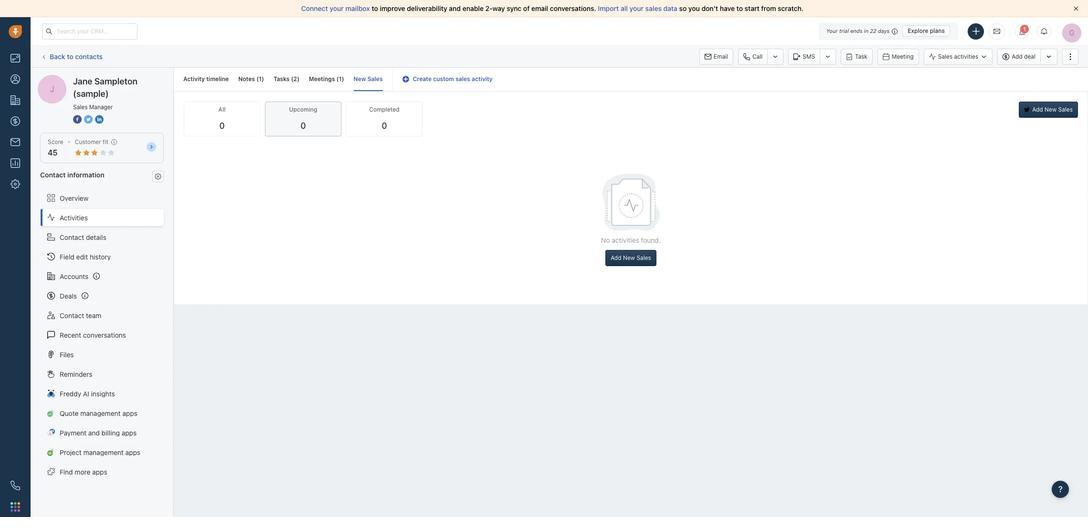 Task type: describe. For each thing, give the bounding box(es) containing it.
meetings
[[309, 75, 335, 83]]

activity
[[183, 75, 205, 83]]

call
[[753, 53, 763, 60]]

payment and billing apps
[[60, 429, 137, 437]]

so
[[680, 4, 687, 12]]

contact for contact details
[[60, 233, 84, 242]]

1 for meetings ( 1 )
[[339, 75, 342, 83]]

all
[[621, 4, 628, 12]]

create custom sales activity
[[413, 75, 493, 83]]

explore plans link
[[903, 25, 951, 37]]

1 your from the left
[[330, 4, 344, 12]]

trial
[[840, 28, 850, 34]]

days
[[879, 28, 890, 34]]

all
[[219, 106, 226, 113]]

new sales
[[354, 75, 383, 83]]

history
[[90, 253, 111, 261]]

score 45
[[48, 139, 63, 157]]

22
[[871, 28, 877, 34]]

connect
[[301, 4, 328, 12]]

more
[[75, 469, 91, 477]]

2
[[294, 75, 297, 83]]

start
[[745, 4, 760, 12]]

manager
[[89, 104, 113, 111]]

score
[[48, 139, 63, 146]]

customer
[[75, 139, 101, 146]]

fit
[[103, 139, 108, 146]]

contact details
[[60, 233, 106, 242]]

management for project
[[83, 449, 124, 457]]

connect your mailbox link
[[301, 4, 372, 12]]

(sample) for jane sampleton (sample) sales manager
[[73, 89, 109, 99]]

project
[[60, 449, 82, 457]]

files
[[60, 351, 74, 359]]

upcoming
[[289, 106, 318, 113]]

from
[[762, 4, 777, 12]]

enable
[[463, 4, 484, 12]]

freshworks switcher image
[[11, 503, 20, 513]]

back
[[50, 52, 65, 61]]

meeting
[[893, 53, 914, 60]]

overview
[[60, 194, 88, 202]]

your
[[827, 28, 838, 34]]

activity
[[472, 75, 493, 83]]

customer fit
[[75, 139, 108, 146]]

scratch.
[[778, 4, 804, 12]]

reminders
[[60, 371, 92, 379]]

send email image
[[994, 27, 1001, 35]]

team
[[86, 312, 101, 320]]

1 vertical spatial sales
[[456, 75, 471, 83]]

call link
[[739, 48, 768, 65]]

sales activities
[[939, 53, 979, 60]]

back to contacts link
[[40, 49, 103, 64]]

0 for completed
[[382, 121, 387, 131]]

sampleton for jane sampleton (sample)
[[73, 75, 106, 83]]

import all your sales data link
[[598, 4, 680, 12]]

add deal
[[1013, 53, 1036, 60]]

2-
[[486, 4, 493, 12]]

0 vertical spatial add new sales
[[1033, 106, 1074, 113]]

quote management apps
[[60, 410, 138, 418]]

apps for quote management apps
[[122, 410, 138, 418]]

1 link
[[1016, 24, 1030, 38]]

notes ( 1 )
[[239, 75, 264, 83]]

1 horizontal spatial add new sales button
[[1020, 102, 1079, 118]]

custom
[[434, 75, 454, 83]]

you
[[689, 4, 700, 12]]

ai
[[83, 390, 89, 398]]

j for score
[[50, 84, 54, 94]]

task
[[856, 53, 868, 60]]

ends
[[851, 28, 863, 34]]

(sample) for jane sampleton (sample)
[[108, 75, 135, 83]]

deliverability
[[407, 4, 448, 12]]

0 vertical spatial sales
[[646, 4, 662, 12]]

insights
[[91, 390, 115, 398]]

contact team
[[60, 312, 101, 320]]

email
[[532, 4, 549, 12]]

freddy ai insights
[[60, 390, 115, 398]]

payment
[[60, 429, 87, 437]]

contacts
[[75, 52, 103, 61]]

2 horizontal spatial 1
[[1024, 26, 1027, 32]]

facebook circled image
[[73, 115, 82, 125]]

activities for sales
[[955, 53, 979, 60]]

1 horizontal spatial to
[[372, 4, 378, 12]]

2 horizontal spatial to
[[737, 4, 744, 12]]

edit
[[76, 253, 88, 261]]

contact information
[[40, 171, 105, 179]]

contact for contact information
[[40, 171, 66, 179]]

2 horizontal spatial new
[[1046, 106, 1058, 113]]

linkedin circled image
[[95, 115, 104, 125]]

apps for find more apps
[[92, 469, 107, 477]]

2 your from the left
[[630, 4, 644, 12]]

close image
[[1075, 6, 1079, 11]]

project management apps
[[60, 449, 141, 457]]

data
[[664, 4, 678, 12]]

0 for upcoming
[[301, 121, 306, 131]]



Task type: locate. For each thing, give the bounding box(es) containing it.
0 horizontal spatial add new sales
[[611, 255, 652, 262]]

no
[[602, 237, 610, 245]]

1 horizontal spatial )
[[297, 75, 300, 83]]

details
[[86, 233, 106, 242]]

meetings ( 1 )
[[309, 75, 344, 83]]

1 horizontal spatial 0
[[301, 121, 306, 131]]

explore
[[908, 27, 929, 34]]

0 vertical spatial new
[[354, 75, 366, 83]]

quote
[[60, 410, 79, 418]]

conversations
[[83, 331, 126, 340]]

call button
[[739, 48, 768, 65]]

Search your CRM... text field
[[42, 23, 138, 39]]

recent
[[60, 331, 81, 340]]

1 horizontal spatial j
[[50, 84, 54, 94]]

0 horizontal spatial add
[[611, 255, 622, 262]]

sales activities button
[[924, 48, 998, 65], [924, 48, 994, 65]]

1 horizontal spatial add new sales
[[1033, 106, 1074, 113]]

(sample) down jane sampleton (sample)
[[73, 89, 109, 99]]

add deal button
[[998, 48, 1041, 65]]

2 vertical spatial add
[[611, 255, 622, 262]]

no activities found.
[[602, 237, 661, 245]]

management down payment and billing apps
[[83, 449, 124, 457]]

j
[[43, 75, 47, 82], [50, 84, 54, 94]]

found.
[[642, 237, 661, 245]]

add new sales button
[[1020, 102, 1079, 118], [606, 250, 657, 267]]

0 vertical spatial add
[[1013, 53, 1023, 60]]

0 horizontal spatial j
[[43, 75, 47, 82]]

0 horizontal spatial sales
[[456, 75, 471, 83]]

freddy
[[60, 390, 81, 398]]

sampleton up manager at the left of the page
[[94, 76, 138, 86]]

0 vertical spatial activities
[[955, 53, 979, 60]]

j for j
[[43, 75, 47, 82]]

apps right billing
[[122, 429, 137, 437]]

0 horizontal spatial (
[[257, 75, 259, 83]]

1 horizontal spatial add
[[1013, 53, 1023, 60]]

new
[[354, 75, 366, 83], [1046, 106, 1058, 113], [624, 255, 636, 262]]

sales left data on the top of page
[[646, 4, 662, 12]]

0 vertical spatial j
[[43, 75, 47, 82]]

( for tasks
[[291, 75, 294, 83]]

1 horizontal spatial your
[[630, 4, 644, 12]]

0 horizontal spatial )
[[262, 75, 264, 83]]

sampleton inside jane sampleton (sample) sales manager
[[94, 76, 138, 86]]

) right meetings
[[342, 75, 344, 83]]

( right meetings
[[337, 75, 339, 83]]

notes
[[239, 75, 255, 83]]

1 ) from the left
[[262, 75, 264, 83]]

0
[[220, 121, 225, 131], [301, 121, 306, 131], [382, 121, 387, 131]]

0 horizontal spatial jane
[[57, 75, 72, 83]]

1 vertical spatial add
[[1033, 106, 1044, 113]]

0 horizontal spatial add new sales button
[[606, 250, 657, 267]]

1 for notes ( 1 )
[[259, 75, 262, 83]]

email button
[[700, 48, 734, 65]]

apps up payment and billing apps
[[122, 410, 138, 418]]

back to contacts
[[50, 52, 103, 61]]

tasks ( 2 )
[[274, 75, 300, 83]]

0 vertical spatial add new sales button
[[1020, 102, 1079, 118]]

(sample)
[[108, 75, 135, 83], [73, 89, 109, 99]]

1 horizontal spatial jane
[[73, 76, 92, 86]]

1 right meetings
[[339, 75, 342, 83]]

1 up add deal
[[1024, 26, 1027, 32]]

mng settings image
[[155, 173, 162, 180]]

find
[[60, 469, 73, 477]]

create custom sales activity link
[[403, 75, 493, 83]]

apps right more
[[92, 469, 107, 477]]

find more apps
[[60, 469, 107, 477]]

0 horizontal spatial 1
[[259, 75, 262, 83]]

activity timeline
[[183, 75, 229, 83]]

( right notes
[[257, 75, 259, 83]]

0 horizontal spatial to
[[67, 52, 73, 61]]

contact down activities at the top of page
[[60, 233, 84, 242]]

0 down all
[[220, 121, 225, 131]]

jane down back at the top of page
[[57, 75, 72, 83]]

1 horizontal spatial activities
[[955, 53, 979, 60]]

management for quote
[[80, 410, 121, 418]]

1 horizontal spatial (
[[291, 75, 294, 83]]

jane for jane sampleton (sample) sales manager
[[73, 76, 92, 86]]

sms button
[[789, 48, 820, 65]]

add
[[1013, 53, 1023, 60], [1033, 106, 1044, 113], [611, 255, 622, 262]]

of
[[524, 4, 530, 12]]

2 ( from the left
[[291, 75, 294, 83]]

0 horizontal spatial and
[[88, 429, 100, 437]]

jane for jane sampleton (sample)
[[57, 75, 72, 83]]

meeting button
[[878, 48, 920, 65]]

1 horizontal spatial sales
[[646, 4, 662, 12]]

( for notes
[[257, 75, 259, 83]]

sampleton
[[73, 75, 106, 83], [94, 76, 138, 86]]

0 vertical spatial and
[[449, 4, 461, 12]]

phone image
[[11, 482, 20, 491]]

( right the tasks
[[291, 75, 294, 83]]

sampleton for jane sampleton (sample) sales manager
[[94, 76, 138, 86]]

way
[[493, 4, 505, 12]]

2 horizontal spatial (
[[337, 75, 339, 83]]

mailbox
[[346, 4, 370, 12]]

( for meetings
[[337, 75, 339, 83]]

sync
[[507, 4, 522, 12]]

to right back at the top of page
[[67, 52, 73, 61]]

3 ( from the left
[[337, 75, 339, 83]]

1 vertical spatial add new sales button
[[606, 250, 657, 267]]

0 horizontal spatial 0
[[220, 121, 225, 131]]

completed
[[370, 106, 400, 113]]

have
[[720, 4, 735, 12]]

sales inside jane sampleton (sample) sales manager
[[73, 104, 88, 111]]

your right all
[[630, 4, 644, 12]]

to left start
[[737, 4, 744, 12]]

activities
[[60, 214, 88, 222]]

plans
[[931, 27, 946, 34]]

field edit history
[[60, 253, 111, 261]]

sales
[[646, 4, 662, 12], [456, 75, 471, 83]]

3 0 from the left
[[382, 121, 387, 131]]

1 ( from the left
[[257, 75, 259, 83]]

2 ) from the left
[[297, 75, 300, 83]]

0 horizontal spatial your
[[330, 4, 344, 12]]

activities
[[955, 53, 979, 60], [612, 237, 640, 245]]

0 vertical spatial contact
[[40, 171, 66, 179]]

field
[[60, 253, 74, 261]]

1 vertical spatial add new sales
[[611, 255, 652, 262]]

don't
[[702, 4, 719, 12]]

2 horizontal spatial add
[[1033, 106, 1044, 113]]

2 vertical spatial new
[[624, 255, 636, 262]]

1 horizontal spatial and
[[449, 4, 461, 12]]

to right mailbox
[[372, 4, 378, 12]]

activities for no
[[612, 237, 640, 245]]

1 vertical spatial activities
[[612, 237, 640, 245]]

1 vertical spatial new
[[1046, 106, 1058, 113]]

2 horizontal spatial )
[[342, 75, 344, 83]]

apps for project management apps
[[125, 449, 141, 457]]

1 vertical spatial and
[[88, 429, 100, 437]]

explore plans
[[908, 27, 946, 34]]

jane sampleton (sample)
[[57, 75, 135, 83]]

and left billing
[[88, 429, 100, 437]]

add new sales
[[1033, 106, 1074, 113], [611, 255, 652, 262]]

in
[[865, 28, 869, 34]]

) for tasks ( 2 )
[[297, 75, 300, 83]]

0 horizontal spatial activities
[[612, 237, 640, 245]]

2 0 from the left
[[301, 121, 306, 131]]

j down back to contacts link
[[43, 75, 47, 82]]

import
[[598, 4, 619, 12]]

contact down 45 button
[[40, 171, 66, 179]]

0 vertical spatial (sample)
[[108, 75, 135, 83]]

1 vertical spatial j
[[50, 84, 54, 94]]

2 vertical spatial contact
[[60, 312, 84, 320]]

conversations.
[[550, 4, 597, 12]]

jane inside jane sampleton (sample) sales manager
[[73, 76, 92, 86]]

contact for contact team
[[60, 312, 84, 320]]

email
[[714, 53, 729, 60]]

your
[[330, 4, 344, 12], [630, 4, 644, 12]]

2 horizontal spatial 0
[[382, 121, 387, 131]]

your left mailbox
[[330, 4, 344, 12]]

accounts
[[60, 273, 89, 281]]

apps
[[122, 410, 138, 418], [122, 429, 137, 437], [125, 449, 141, 457], [92, 469, 107, 477]]

1 vertical spatial (sample)
[[73, 89, 109, 99]]

0 down upcoming
[[301, 121, 306, 131]]

sales left activity
[[456, 75, 471, 83]]

) right the tasks
[[297, 75, 300, 83]]

j down back at the top of page
[[50, 84, 54, 94]]

) for meetings ( 1 )
[[342, 75, 344, 83]]

sms
[[803, 53, 816, 60]]

0 for all
[[220, 121, 225, 131]]

1 vertical spatial contact
[[60, 233, 84, 242]]

1 vertical spatial management
[[83, 449, 124, 457]]

deal
[[1025, 53, 1036, 60]]

(sample) inside jane sampleton (sample) sales manager
[[73, 89, 109, 99]]

1 0 from the left
[[220, 121, 225, 131]]

sampleton down contacts
[[73, 75, 106, 83]]

information
[[67, 171, 105, 179]]

twitter circled image
[[84, 115, 93, 125]]

0 down completed
[[382, 121, 387, 131]]

1 horizontal spatial new
[[624, 255, 636, 262]]

) for notes ( 1 )
[[262, 75, 264, 83]]

0 vertical spatial management
[[80, 410, 121, 418]]

45
[[48, 149, 58, 157]]

task button
[[841, 48, 873, 65]]

contact up recent in the bottom left of the page
[[60, 312, 84, 320]]

timeline
[[206, 75, 229, 83]]

to
[[372, 4, 378, 12], [737, 4, 744, 12], [67, 52, 73, 61]]

jane sampleton (sample) sales manager
[[73, 76, 138, 111]]

apps down payment and billing apps
[[125, 449, 141, 457]]

0 horizontal spatial new
[[354, 75, 366, 83]]

sales
[[939, 53, 953, 60], [368, 75, 383, 83], [73, 104, 88, 111], [1059, 106, 1074, 113], [637, 255, 652, 262]]

and left enable
[[449, 4, 461, 12]]

1 horizontal spatial 1
[[339, 75, 342, 83]]

phone element
[[6, 477, 25, 496]]

1
[[1024, 26, 1027, 32], [259, 75, 262, 83], [339, 75, 342, 83]]

) right notes
[[262, 75, 264, 83]]

3 ) from the left
[[342, 75, 344, 83]]

1 right notes
[[259, 75, 262, 83]]

create
[[413, 75, 432, 83]]

your trial ends in 22 days
[[827, 28, 890, 34]]

jane down contacts
[[73, 76, 92, 86]]

tasks
[[274, 75, 290, 83]]

improve
[[380, 4, 405, 12]]

management up payment and billing apps
[[80, 410, 121, 418]]

(sample) up manager at the left of the page
[[108, 75, 135, 83]]



Task type: vqa. For each thing, say whether or not it's contained in the screenshot.
Find more apps's apps
yes



